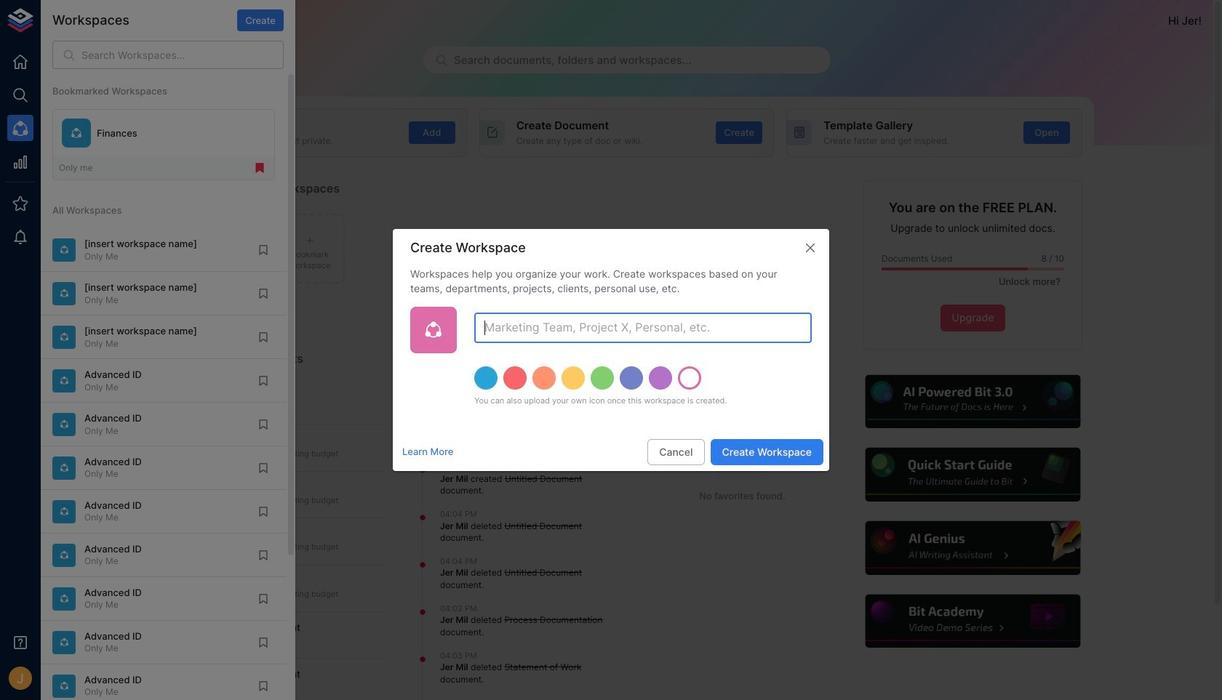 Task type: locate. For each thing, give the bounding box(es) containing it.
7 bookmark image from the top
[[257, 637, 270, 650]]

Marketing Team, Project X, Personal, etc. text field
[[474, 313, 812, 344]]

2 bookmark image from the top
[[257, 287, 270, 300]]

5 bookmark image from the top
[[257, 549, 270, 562]]

bookmark image
[[257, 375, 270, 388], [257, 418, 270, 431], [257, 462, 270, 475], [257, 680, 270, 693]]

4 help image from the top
[[864, 593, 1083, 651]]

4 bookmark image from the top
[[257, 680, 270, 693]]

6 bookmark image from the top
[[257, 593, 270, 606]]

1 bookmark image from the top
[[257, 375, 270, 388]]

1 bookmark image from the top
[[257, 244, 270, 257]]

bookmark image
[[257, 244, 270, 257], [257, 287, 270, 300], [257, 331, 270, 344], [257, 506, 270, 519], [257, 549, 270, 562], [257, 593, 270, 606], [257, 637, 270, 650]]

dialog
[[393, 229, 830, 472]]

Search Workspaces... text field
[[82, 41, 284, 69]]

2 bookmark image from the top
[[257, 418, 270, 431]]

2 help image from the top
[[864, 446, 1083, 504]]

help image
[[864, 373, 1083, 431], [864, 446, 1083, 504], [864, 520, 1083, 578], [864, 593, 1083, 651]]



Task type: describe. For each thing, give the bounding box(es) containing it.
3 bookmark image from the top
[[257, 331, 270, 344]]

remove bookmark image
[[253, 162, 266, 175]]

4 bookmark image from the top
[[257, 506, 270, 519]]

3 bookmark image from the top
[[257, 462, 270, 475]]

1 help image from the top
[[864, 373, 1083, 431]]

3 help image from the top
[[864, 520, 1083, 578]]



Task type: vqa. For each thing, say whether or not it's contained in the screenshot.
fourth Bookmark image from the bottom of the page
yes



